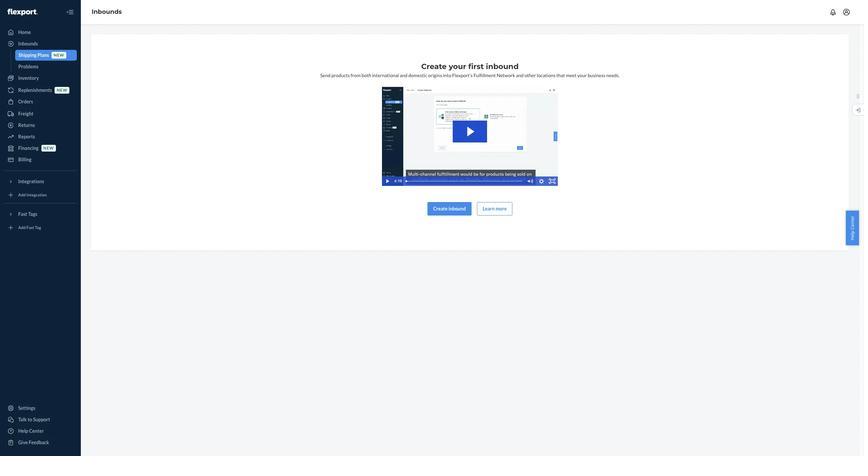 Task type: locate. For each thing, give the bounding box(es) containing it.
your
[[449, 62, 466, 71], [577, 72, 587, 78]]

integrations button
[[4, 176, 77, 187]]

create inside create your first inbound send products from both international and domestic origins into flexport's fulfillment network and other locations that meet your business needs.
[[421, 62, 447, 71]]

video thumbnail image
[[382, 87, 558, 186], [382, 87, 558, 186]]

1 and from the left
[[400, 72, 407, 78]]

1 vertical spatial add
[[18, 225, 26, 230]]

2 vertical spatial new
[[43, 146, 54, 151]]

new up orders link
[[57, 88, 67, 93]]

create inbound button
[[427, 202, 472, 215]]

1 horizontal spatial inbounds link
[[92, 8, 122, 16]]

and
[[400, 72, 407, 78], [516, 72, 524, 78]]

business
[[588, 72, 605, 78]]

1 horizontal spatial and
[[516, 72, 524, 78]]

0 vertical spatial center
[[849, 216, 855, 230]]

help center
[[849, 216, 855, 240], [18, 428, 44, 434]]

learn more button
[[477, 202, 512, 215]]

new
[[54, 53, 64, 58], [57, 88, 67, 93], [43, 146, 54, 151]]

0 horizontal spatial and
[[400, 72, 407, 78]]

new for shipping plans
[[54, 53, 64, 58]]

fast inside dropdown button
[[18, 211, 27, 217]]

both
[[362, 72, 371, 78]]

learn
[[483, 206, 495, 211]]

new for financing
[[43, 146, 54, 151]]

give feedback button
[[4, 437, 77, 448]]

tag
[[35, 225, 41, 230]]

talk to support
[[18, 417, 50, 422]]

plans
[[37, 52, 49, 58]]

1 horizontal spatial your
[[577, 72, 587, 78]]

2 and from the left
[[516, 72, 524, 78]]

0 horizontal spatial help
[[18, 428, 28, 434]]

more
[[496, 206, 507, 211]]

meet
[[566, 72, 576, 78]]

add
[[18, 192, 26, 198], [18, 225, 26, 230]]

and left other
[[516, 72, 524, 78]]

orders link
[[4, 96, 77, 107]]

reports
[[18, 134, 35, 139]]

1 horizontal spatial inbound
[[486, 62, 519, 71]]

1 vertical spatial inbounds
[[18, 41, 38, 46]]

create inside create inbound button
[[433, 206, 448, 211]]

financing
[[18, 145, 39, 151]]

new down the "reports" link
[[43, 146, 54, 151]]

1 vertical spatial new
[[57, 88, 67, 93]]

0 vertical spatial help center
[[849, 216, 855, 240]]

inbound
[[486, 62, 519, 71], [448, 206, 466, 211]]

1 vertical spatial inbound
[[448, 206, 466, 211]]

to
[[28, 417, 32, 422]]

1 horizontal spatial inbounds
[[92, 8, 122, 16]]

problems
[[18, 64, 38, 69]]

add left integration
[[18, 192, 26, 198]]

inbounds
[[92, 8, 122, 16], [18, 41, 38, 46]]

2 add from the top
[[18, 225, 26, 230]]

1 add from the top
[[18, 192, 26, 198]]

center inside help center link
[[29, 428, 44, 434]]

0 vertical spatial inbound
[[486, 62, 519, 71]]

0 vertical spatial new
[[54, 53, 64, 58]]

0 vertical spatial create
[[421, 62, 447, 71]]

1 vertical spatial help center
[[18, 428, 44, 434]]

inbound inside create your first inbound send products from both international and domestic origins into flexport's fulfillment network and other locations that meet your business needs.
[[486, 62, 519, 71]]

1 vertical spatial center
[[29, 428, 44, 434]]

inbound left learn
[[448, 206, 466, 211]]

give
[[18, 440, 28, 445]]

inbound up network
[[486, 62, 519, 71]]

0 vertical spatial help
[[849, 231, 855, 240]]

talk
[[18, 417, 27, 422]]

shipping
[[18, 52, 37, 58]]

feedback
[[29, 440, 49, 445]]

close navigation image
[[66, 8, 74, 16]]

0 horizontal spatial center
[[29, 428, 44, 434]]

help
[[849, 231, 855, 240], [18, 428, 28, 434]]

fast
[[18, 211, 27, 217], [26, 225, 34, 230]]

from
[[351, 72, 361, 78]]

create your first inbound send products from both international and domestic origins into flexport's fulfillment network and other locations that meet your business needs.
[[320, 62, 620, 78]]

your up flexport's
[[449, 62, 466, 71]]

fast left tags
[[18, 211, 27, 217]]

1 vertical spatial create
[[433, 206, 448, 211]]

needs.
[[606, 72, 620, 78]]

help center button
[[846, 211, 859, 245]]

fast left 'tag'
[[26, 225, 34, 230]]

locations
[[537, 72, 555, 78]]

0 vertical spatial fast
[[18, 211, 27, 217]]

1 vertical spatial help
[[18, 428, 28, 434]]

center
[[849, 216, 855, 230], [29, 428, 44, 434]]

0 vertical spatial your
[[449, 62, 466, 71]]

first
[[468, 62, 484, 71]]

international
[[372, 72, 399, 78]]

new right plans
[[54, 53, 64, 58]]

1 horizontal spatial help center
[[849, 216, 855, 240]]

give feedback
[[18, 440, 49, 445]]

shipping plans
[[18, 52, 49, 58]]

create
[[421, 62, 447, 71], [433, 206, 448, 211]]

0 vertical spatial add
[[18, 192, 26, 198]]

integrations
[[18, 179, 44, 184]]

inbound inside button
[[448, 206, 466, 211]]

and left domestic
[[400, 72, 407, 78]]

returns
[[18, 122, 35, 128]]

add down fast tags
[[18, 225, 26, 230]]

inbounds link
[[92, 8, 122, 16], [4, 38, 77, 49]]

freight link
[[4, 108, 77, 119]]

0 horizontal spatial inbound
[[448, 206, 466, 211]]

settings link
[[4, 403, 77, 414]]

replenishments
[[18, 87, 52, 93]]

support
[[33, 417, 50, 422]]

your right meet
[[577, 72, 587, 78]]

new for replenishments
[[57, 88, 67, 93]]

1 horizontal spatial help
[[849, 231, 855, 240]]

1 horizontal spatial center
[[849, 216, 855, 230]]

0 horizontal spatial inbounds link
[[4, 38, 77, 49]]



Task type: describe. For each thing, give the bounding box(es) containing it.
flexport's
[[452, 72, 473, 78]]

send
[[320, 72, 330, 78]]

video element
[[382, 87, 558, 186]]

center inside help center 'button'
[[849, 216, 855, 230]]

talk to support button
[[4, 414, 77, 425]]

integration
[[26, 192, 47, 198]]

fulfillment
[[474, 72, 496, 78]]

tags
[[28, 211, 37, 217]]

reports link
[[4, 131, 77, 142]]

billing
[[18, 157, 32, 162]]

1 vertical spatial fast
[[26, 225, 34, 230]]

add for add integration
[[18, 192, 26, 198]]

0 horizontal spatial your
[[449, 62, 466, 71]]

add fast tag
[[18, 225, 41, 230]]

fast tags
[[18, 211, 37, 217]]

orders
[[18, 99, 33, 104]]

create inbound
[[433, 206, 466, 211]]

billing link
[[4, 154, 77, 165]]

flexport logo image
[[7, 9, 38, 15]]

0 vertical spatial inbounds link
[[92, 8, 122, 16]]

other
[[525, 72, 536, 78]]

settings
[[18, 405, 35, 411]]

into
[[443, 72, 451, 78]]

that
[[556, 72, 565, 78]]

add fast tag link
[[4, 222, 77, 233]]

freight
[[18, 111, 33, 117]]

home
[[18, 29, 31, 35]]

products
[[331, 72, 350, 78]]

problems link
[[15, 61, 77, 72]]

help inside 'button'
[[849, 231, 855, 240]]

returns link
[[4, 120, 77, 131]]

add for add fast tag
[[18, 225, 26, 230]]

create for your
[[421, 62, 447, 71]]

network
[[497, 72, 515, 78]]

domestic
[[408, 72, 427, 78]]

1 vertical spatial inbounds link
[[4, 38, 77, 49]]

0 vertical spatial inbounds
[[92, 8, 122, 16]]

fast tags button
[[4, 209, 77, 220]]

origins
[[428, 72, 442, 78]]

help center link
[[4, 426, 77, 437]]

1 vertical spatial your
[[577, 72, 587, 78]]

learn more
[[483, 206, 507, 211]]

open account menu image
[[842, 8, 851, 16]]

add integration link
[[4, 190, 77, 200]]

0 horizontal spatial inbounds
[[18, 41, 38, 46]]

help center inside 'button'
[[849, 216, 855, 240]]

add integration
[[18, 192, 47, 198]]

create for inbound
[[433, 206, 448, 211]]

0 horizontal spatial help center
[[18, 428, 44, 434]]

inventory link
[[4, 73, 77, 84]]

home link
[[4, 27, 77, 38]]

open notifications image
[[829, 8, 837, 16]]

inventory
[[18, 75, 39, 81]]



Task type: vqa. For each thing, say whether or not it's contained in the screenshot.
top help
yes



